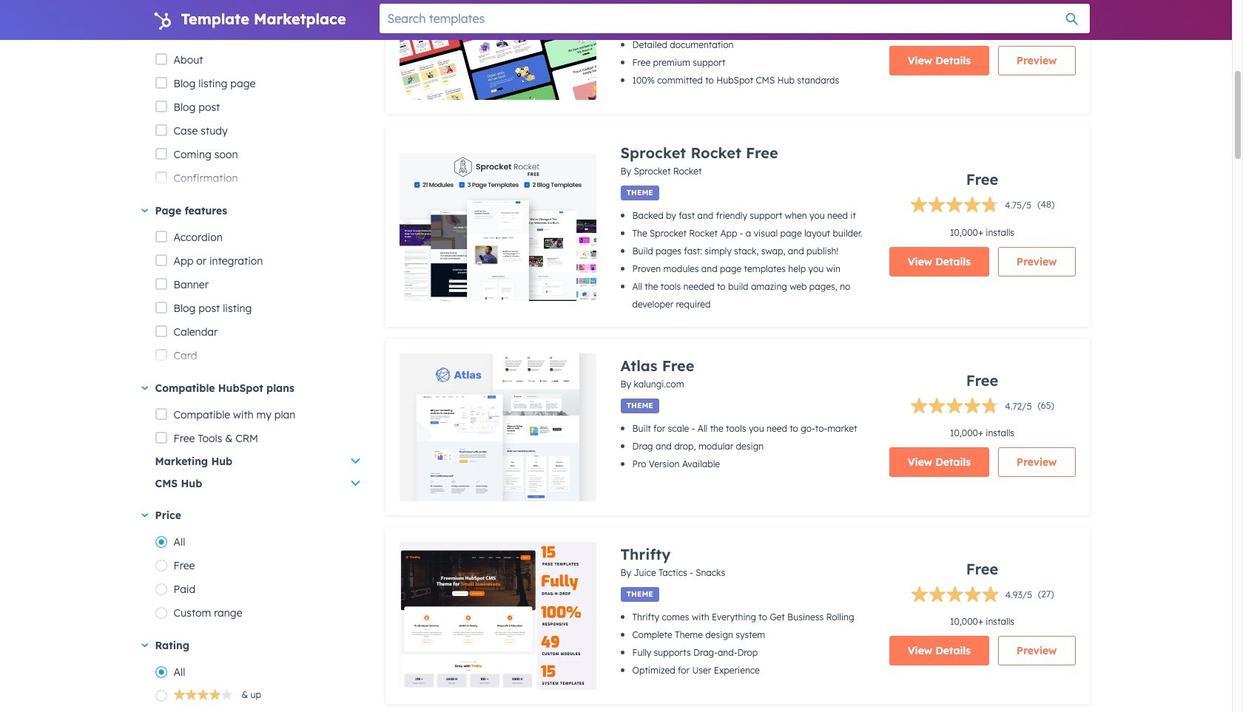 Task type: locate. For each thing, give the bounding box(es) containing it.
caret image
[[141, 32, 148, 35], [141, 209, 148, 213], [141, 514, 148, 518]]

2 caret image from the top
[[141, 209, 148, 213]]

overall rating meter inside rating group
[[174, 690, 233, 704]]

1 caret image from the top
[[141, 387, 148, 390]]

compatible hubspot plans group
[[155, 427, 361, 495]]

2 vertical spatial caret image
[[141, 514, 148, 518]]

price group
[[155, 531, 361, 626]]

overall rating meter
[[911, 0, 1033, 16], [910, 196, 1032, 217], [910, 397, 1032, 418], [911, 586, 1032, 607], [174, 690, 233, 704]]

0 vertical spatial caret image
[[141, 32, 148, 35]]

page types group
[[155, 48, 361, 713]]

1 vertical spatial caret image
[[141, 209, 148, 213]]

caret image for "page types" group in the left of the page
[[141, 32, 148, 35]]

page features group
[[155, 226, 361, 713]]

1 vertical spatial caret image
[[141, 644, 148, 648]]

caret image for page features group
[[141, 209, 148, 213]]

1 caret image from the top
[[141, 32, 148, 35]]

0 vertical spatial caret image
[[141, 387, 148, 390]]

caret image
[[141, 387, 148, 390], [141, 644, 148, 648]]



Task type: describe. For each thing, give the bounding box(es) containing it.
3 caret image from the top
[[141, 514, 148, 518]]

Search templates search field
[[379, 4, 1090, 33]]

rating group
[[155, 661, 361, 713]]

2 caret image from the top
[[141, 644, 148, 648]]



Task type: vqa. For each thing, say whether or not it's contained in the screenshot.
fourth caret icon from the top of the page
yes



